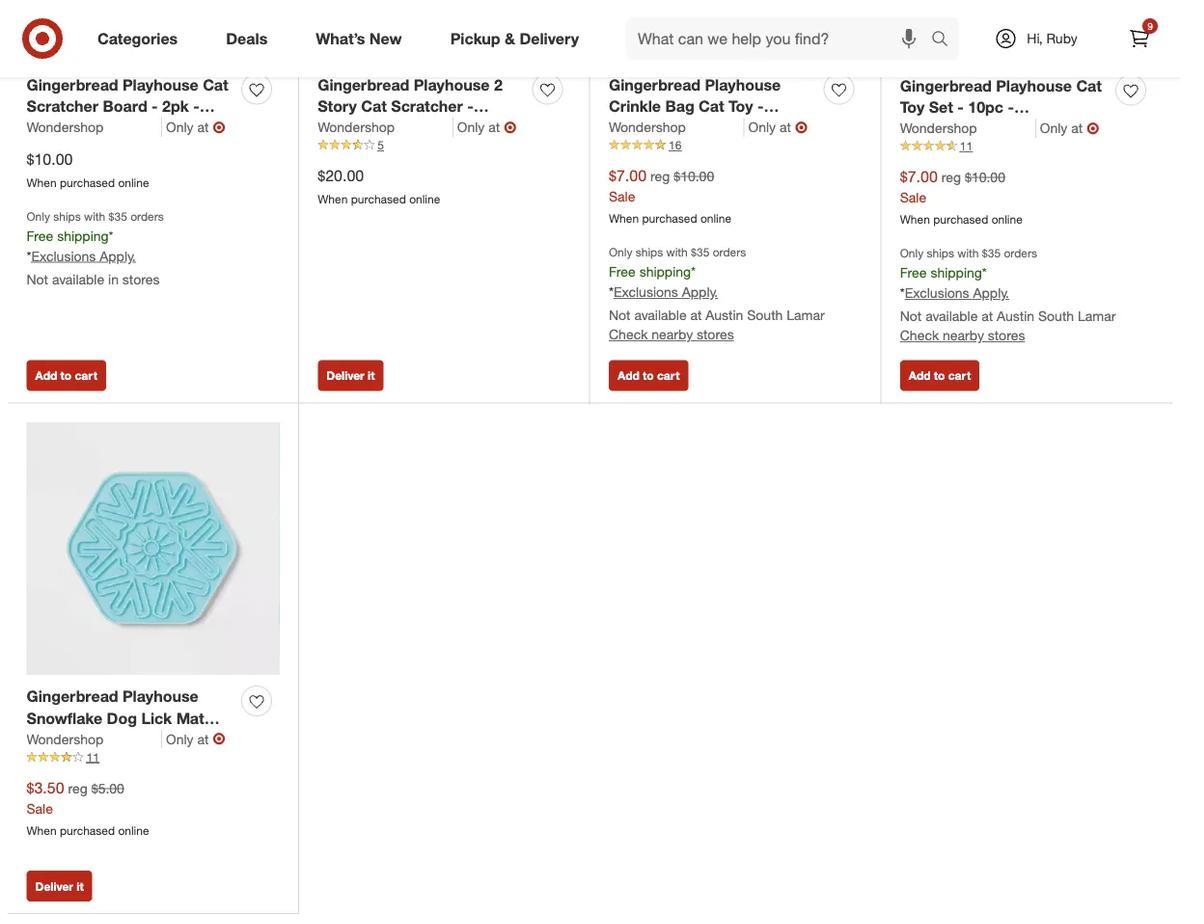Task type: locate. For each thing, give the bounding box(es) containing it.
only ships with $35 orders free shipping * * exclusions apply. not available at austin south lamar check nearby stores
[[609, 245, 825, 343], [900, 246, 1116, 344]]

3 to from the left
[[934, 368, 945, 383]]

sale for gingerbread playhouse snowflake dog lick mat with injection silicone - wondershop™
[[27, 801, 53, 818]]

gingerbread playhouse cat toy set - 10pc - wondershop™
[[900, 76, 1102, 139]]

1 cart from the left
[[75, 368, 97, 383]]

0 horizontal spatial toy
[[729, 97, 753, 116]]

wondershop link for bag
[[609, 118, 745, 137]]

- inside gingerbread playhouse snowflake dog lick mat with injection silicone - wondershop™
[[192, 732, 199, 751]]

reg inside $3.50 reg $5.00 sale when purchased online
[[68, 781, 88, 797]]

playhouse inside the gingerbread playhouse cat scratcher board - 2pk - wondershop™
[[122, 75, 198, 94]]

deliver it button
[[318, 360, 384, 391], [27, 871, 92, 902]]

0 horizontal spatial it
[[77, 880, 84, 894]]

1 horizontal spatial shipping
[[639, 263, 691, 280]]

apply. inside only ships with $35 orders free shipping * * exclusions apply. not available in stores
[[100, 248, 136, 265]]

with inside only ships with $35 orders free shipping * * exclusions apply. not available in stores
[[84, 209, 105, 224]]

1 horizontal spatial exclusions
[[614, 284, 678, 300]]

1 horizontal spatial add to cart button
[[609, 360, 688, 391]]

playhouse down hi,
[[996, 76, 1072, 95]]

when for gingerbread playhouse cat toy set - 10pc - wondershop™
[[900, 212, 930, 227]]

stores
[[122, 271, 160, 288], [697, 326, 734, 343], [988, 327, 1025, 344]]

purchased inside $3.50 reg $5.00 sale when purchased online
[[60, 824, 115, 838]]

0 horizontal spatial cart
[[75, 368, 97, 383]]

sale
[[609, 188, 635, 205], [900, 189, 927, 206], [27, 801, 53, 818]]

1 horizontal spatial orders
[[713, 245, 746, 259]]

exclusions apply. link
[[31, 248, 136, 265], [614, 284, 718, 300], [905, 285, 1009, 301]]

2 horizontal spatial free
[[900, 264, 927, 281]]

wondershop™ inside gingerbread playhouse crinkle bag cat toy - wondershop™
[[609, 119, 710, 138]]

gingerbread for story
[[318, 75, 409, 94]]

0 horizontal spatial deliver it
[[35, 880, 84, 894]]

2 horizontal spatial exclusions apply. link
[[905, 285, 1009, 301]]

2 horizontal spatial orders
[[1004, 246, 1037, 260]]

1 vertical spatial 11
[[86, 751, 99, 765]]

wondershop link up 5
[[318, 118, 453, 137]]

add for gingerbread playhouse cat scratcher board - 2pk - wondershop™
[[35, 368, 57, 383]]

deliver
[[326, 368, 365, 383], [35, 880, 73, 894]]

online for gingerbread playhouse snowflake dog lick mat with injection silicone - wondershop™
[[118, 824, 149, 838]]

0 horizontal spatial stores
[[122, 271, 160, 288]]

ruby
[[1047, 30, 1078, 47]]

it for gingerbread playhouse snowflake dog lick mat with injection silicone - wondershop™
[[77, 880, 84, 894]]

1 horizontal spatial 11
[[960, 139, 973, 153]]

playhouse down what can we help you find? suggestions appear below search field on the top right of the page
[[705, 75, 781, 94]]

gingerbread
[[27, 75, 118, 94], [318, 75, 409, 94], [609, 75, 701, 94], [900, 76, 992, 95], [27, 688, 118, 706]]

2 horizontal spatial stores
[[988, 327, 1025, 344]]

1 horizontal spatial austin
[[997, 308, 1035, 325]]

pickup & delivery
[[450, 29, 579, 48]]

wondershop up $10.00 when purchased online
[[27, 119, 104, 136]]

available
[[52, 271, 104, 288], [634, 307, 687, 324], [926, 308, 978, 325]]

$7.00 reg $10.00 sale when purchased online
[[609, 167, 732, 226], [900, 168, 1023, 227]]

cat right story
[[361, 97, 387, 116]]

cart for gingerbread playhouse crinkle bag cat toy - wondershop™
[[657, 368, 680, 383]]

gingerbread playhouse cat scratcher board - 2pk - wondershop™ image
[[27, 0, 279, 63], [27, 0, 279, 63]]

cat inside the gingerbread playhouse cat scratcher board - 2pk - wondershop™
[[203, 75, 228, 94]]

only ships with $35 orders free shipping * * exclusions apply. not available in stores
[[27, 209, 164, 288]]

only at ¬ for gingerbread playhouse snowflake dog lick mat with injection silicone - wondershop™
[[166, 730, 225, 749]]

not inside only ships with $35 orders free shipping * * exclusions apply. not available in stores
[[27, 271, 48, 288]]

$35 for cat
[[691, 245, 710, 259]]

11 link down lick
[[27, 750, 279, 767]]

1 horizontal spatial check
[[900, 327, 939, 344]]

when inside $10.00 when purchased online
[[27, 175, 57, 190]]

toy left set
[[900, 98, 925, 117]]

1 horizontal spatial check nearby stores button
[[900, 326, 1025, 345]]

1 horizontal spatial lamar
[[1078, 308, 1116, 325]]

1 horizontal spatial deliver it
[[326, 368, 375, 383]]

free inside only ships with $35 orders free shipping * * exclusions apply. not available in stores
[[27, 228, 53, 244]]

reg for gingerbread playhouse crinkle bag cat toy - wondershop™
[[650, 168, 670, 185]]

sale for gingerbread playhouse cat toy set - 10pc - wondershop™
[[900, 189, 927, 206]]

apply. for set
[[973, 285, 1009, 301]]

2 horizontal spatial shipping
[[931, 264, 982, 281]]

playhouse inside gingerbread playhouse snowflake dog lick mat with injection silicone - wondershop™
[[122, 688, 198, 706]]

add to cart button
[[27, 360, 106, 391], [609, 360, 688, 391], [900, 360, 980, 391]]

0 horizontal spatial nearby
[[652, 326, 693, 343]]

playhouse
[[122, 75, 198, 94], [414, 75, 490, 94], [705, 75, 781, 94], [996, 76, 1072, 95], [122, 688, 198, 706]]

2 horizontal spatial available
[[926, 308, 978, 325]]

add for gingerbread playhouse crinkle bag cat toy - wondershop™
[[618, 368, 640, 383]]

0 horizontal spatial only ships with $35 orders free shipping * * exclusions apply. not available at austin south lamar check nearby stores
[[609, 245, 825, 343]]

deliver it
[[326, 368, 375, 383], [35, 880, 84, 894]]

2 horizontal spatial sale
[[900, 189, 927, 206]]

free for gingerbread playhouse crinkle bag cat toy - wondershop™
[[609, 263, 636, 280]]

dog
[[107, 710, 137, 728]]

lamar
[[787, 307, 825, 324], [1078, 308, 1116, 325]]

1 horizontal spatial $10.00
[[674, 168, 714, 185]]

0 horizontal spatial 11 link
[[27, 750, 279, 767]]

1 horizontal spatial $7.00 reg $10.00 sale when purchased online
[[900, 168, 1023, 227]]

1 horizontal spatial scratcher
[[391, 97, 463, 116]]

&
[[505, 29, 515, 48]]

gingerbread up crinkle
[[609, 75, 701, 94]]

¬ for gingerbread playhouse cat toy set - 10pc - wondershop™
[[1087, 119, 1099, 138]]

exclusions apply. link for gingerbread playhouse cat scratcher board - 2pk - wondershop™
[[31, 248, 136, 265]]

1 horizontal spatial not
[[609, 307, 631, 324]]

0 horizontal spatial exclusions apply. link
[[31, 248, 136, 265]]

online
[[118, 175, 149, 190], [409, 192, 440, 206], [701, 211, 732, 226], [992, 212, 1023, 227], [118, 824, 149, 838]]

gingerbread for scratcher
[[27, 75, 118, 94]]

wondershop link down 10pc
[[900, 119, 1036, 138]]

0 vertical spatial deliver
[[326, 368, 365, 383]]

¬ for gingerbread playhouse snowflake dog lick mat with injection silicone - wondershop™
[[213, 730, 225, 749]]

0 horizontal spatial add to cart
[[35, 368, 97, 383]]

1 horizontal spatial sale
[[609, 188, 635, 205]]

0 horizontal spatial available
[[52, 271, 104, 288]]

3 add to cart from the left
[[909, 368, 971, 383]]

search button
[[923, 17, 969, 64]]

1 horizontal spatial only ships with $35 orders free shipping * * exclusions apply. not available at austin south lamar check nearby stores
[[900, 246, 1116, 344]]

2 cart from the left
[[657, 368, 680, 383]]

online for gingerbread playhouse cat toy set - 10pc - wondershop™
[[992, 212, 1023, 227]]

scratcher up 5 link
[[391, 97, 463, 116]]

wondershop for toy
[[900, 120, 977, 137]]

$10.00 down 10pc
[[965, 169, 1005, 186]]

sale for gingerbread playhouse crinkle bag cat toy - wondershop™
[[609, 188, 635, 205]]

0 horizontal spatial ships
[[53, 209, 81, 224]]

nearby
[[652, 326, 693, 343], [943, 327, 984, 344]]

16
[[669, 138, 682, 152]]

ships inside only ships with $35 orders free shipping * * exclusions apply. not available in stores
[[53, 209, 81, 224]]

in
[[108, 271, 119, 288]]

deliver for gingerbread playhouse snowflake dog lick mat with injection silicone - wondershop™
[[35, 880, 73, 894]]

0 horizontal spatial $10.00
[[27, 150, 73, 169]]

playhouse for gingerbread playhouse crinkle bag cat toy - wondershop™
[[705, 75, 781, 94]]

free for gingerbread playhouse cat toy set - 10pc - wondershop™
[[900, 264, 927, 281]]

only at ¬ for gingerbread playhouse cat scratcher board - 2pk - wondershop™
[[166, 118, 225, 137]]

toy inside the gingerbread playhouse cat toy set - 10pc - wondershop™
[[900, 98, 925, 117]]

0 horizontal spatial apply.
[[100, 248, 136, 265]]

3 add from the left
[[909, 368, 931, 383]]

wondershop™
[[27, 119, 128, 138], [318, 119, 419, 138], [609, 119, 710, 138], [900, 120, 1001, 139], [27, 754, 128, 773]]

1 horizontal spatial stores
[[697, 326, 734, 343]]

2 to from the left
[[643, 368, 654, 383]]

gingerbread playhouse snowflake dog lick mat with injection silicone - wondershop™ link
[[27, 686, 234, 773]]

austin
[[706, 307, 743, 324], [997, 308, 1035, 325]]

0 horizontal spatial check nearby stores button
[[609, 325, 734, 344]]

$7.00 down set
[[900, 168, 938, 186]]

purchased for gingerbread playhouse cat toy set - 10pc - wondershop™
[[933, 212, 988, 227]]

when
[[27, 175, 57, 190], [318, 192, 348, 206], [609, 211, 639, 226], [900, 212, 930, 227], [27, 824, 57, 838]]

0 horizontal spatial $7.00
[[609, 167, 647, 185]]

only
[[166, 119, 194, 136], [457, 119, 485, 136], [748, 119, 776, 136], [1040, 120, 1068, 137], [27, 209, 50, 224], [609, 245, 633, 259], [900, 246, 924, 260], [166, 731, 194, 748]]

1 horizontal spatial add
[[618, 368, 640, 383]]

shipping
[[57, 228, 109, 244], [639, 263, 691, 280], [931, 264, 982, 281]]

south
[[747, 307, 783, 324], [1038, 308, 1074, 325]]

when inside $3.50 reg $5.00 sale when purchased online
[[27, 824, 57, 838]]

only at ¬ for gingerbread playhouse crinkle bag cat toy - wondershop™
[[748, 118, 808, 137]]

$7.00 reg $10.00 sale when purchased online down set
[[900, 168, 1023, 227]]

0 horizontal spatial 11
[[86, 751, 99, 765]]

playhouse up lick
[[122, 688, 198, 706]]

cat down ruby
[[1076, 76, 1102, 95]]

0 horizontal spatial add to cart button
[[27, 360, 106, 391]]

0 horizontal spatial orders
[[130, 209, 164, 224]]

cat inside the gingerbread playhouse cat toy set - 10pc - wondershop™
[[1076, 76, 1102, 95]]

exclusions for gingerbread playhouse cat scratcher board - 2pk - wondershop™
[[31, 248, 96, 265]]

2 horizontal spatial ships
[[927, 246, 954, 260]]

only at ¬ down ruby
[[1040, 119, 1099, 138]]

gingerbread up story
[[318, 75, 409, 94]]

categories link
[[81, 17, 202, 60]]

ships for gingerbread playhouse cat scratcher board - 2pk - wondershop™
[[53, 209, 81, 224]]

0 vertical spatial deliver it button
[[318, 360, 384, 391]]

2 add to cart from the left
[[618, 368, 680, 383]]

$35
[[109, 209, 127, 224], [691, 245, 710, 259], [982, 246, 1001, 260]]

2 horizontal spatial cart
[[948, 368, 971, 383]]

hi, ruby
[[1027, 30, 1078, 47]]

injection
[[62, 732, 126, 751]]

11 up $5.00
[[86, 751, 99, 765]]

wondershop™ down story
[[318, 119, 419, 138]]

it
[[368, 368, 375, 383], [77, 880, 84, 894]]

cat inside gingerbread playhouse crinkle bag cat toy - wondershop™
[[699, 97, 724, 116]]

at for gingerbread playhouse 2 story cat scratcher - wondershop™
[[489, 119, 500, 136]]

1 horizontal spatial nearby
[[943, 327, 984, 344]]

toy inside gingerbread playhouse crinkle bag cat toy - wondershop™
[[729, 97, 753, 116]]

add to cart
[[35, 368, 97, 383], [618, 368, 680, 383], [909, 368, 971, 383]]

2 horizontal spatial $10.00
[[965, 169, 1005, 186]]

playhouse left 2
[[414, 75, 490, 94]]

11 down 10pc
[[960, 139, 973, 153]]

free for gingerbread playhouse cat scratcher board - 2pk - wondershop™
[[27, 228, 53, 244]]

$7.00 reg $10.00 sale when purchased online for -
[[900, 168, 1023, 227]]

$10.00 for gingerbread playhouse crinkle bag cat toy - wondershop™
[[674, 168, 714, 185]]

wondershop link
[[27, 118, 162, 137], [318, 118, 453, 137], [609, 118, 745, 137], [900, 119, 1036, 138], [27, 730, 162, 750]]

gingerbread inside the gingerbread playhouse cat scratcher board - 2pk - wondershop™
[[27, 75, 118, 94]]

1 horizontal spatial south
[[1038, 308, 1074, 325]]

3 add to cart button from the left
[[900, 360, 980, 391]]

cat down deals
[[203, 75, 228, 94]]

wondershop down story
[[318, 119, 395, 136]]

1 vertical spatial 11 link
[[27, 750, 279, 767]]

2 horizontal spatial not
[[900, 308, 922, 325]]

gingerbread playhouse cat toy set - 10pc - wondershop™ image
[[900, 0, 1154, 63], [900, 0, 1154, 63]]

0 horizontal spatial sale
[[27, 801, 53, 818]]

9
[[1148, 20, 1153, 32]]

$10.00 down the 16
[[674, 168, 714, 185]]

cat
[[203, 75, 228, 94], [1076, 76, 1102, 95], [361, 97, 387, 116], [699, 97, 724, 116]]

3 cart from the left
[[948, 368, 971, 383]]

$35 for set
[[982, 246, 1001, 260]]

only at ¬ down mat
[[166, 730, 225, 749]]

0 horizontal spatial shipping
[[57, 228, 109, 244]]

1 vertical spatial deliver it
[[35, 880, 84, 894]]

not for gingerbread playhouse crinkle bag cat toy - wondershop™
[[609, 307, 631, 324]]

wondershop for dog
[[27, 731, 104, 748]]

0 horizontal spatial deliver
[[35, 880, 73, 894]]

11 link down 10pc
[[900, 138, 1154, 155]]

playhouse for gingerbread playhouse cat scratcher board - 2pk - wondershop™
[[122, 75, 198, 94]]

exclusions
[[31, 248, 96, 265], [614, 284, 678, 300], [905, 285, 969, 301]]

0 horizontal spatial scratcher
[[27, 97, 98, 116]]

$35 for board
[[109, 209, 127, 224]]

scratcher
[[27, 97, 98, 116], [391, 97, 463, 116]]

purchased
[[60, 175, 115, 190], [351, 192, 406, 206], [642, 211, 697, 226], [933, 212, 988, 227], [60, 824, 115, 838]]

gingerbread for toy
[[900, 76, 992, 95]]

only at ¬ down 2pk
[[166, 118, 225, 137]]

0 horizontal spatial south
[[747, 307, 783, 324]]

cat right bag
[[699, 97, 724, 116]]

0 horizontal spatial free
[[27, 228, 53, 244]]

it for gingerbread playhouse 2 story cat scratcher - wondershop™
[[368, 368, 375, 383]]

stores for gingerbread playhouse crinkle bag cat toy - wondershop™
[[697, 326, 734, 343]]

orders inside only ships with $35 orders free shipping * * exclusions apply. not available in stores
[[130, 209, 164, 224]]

wondershop
[[27, 119, 104, 136], [318, 119, 395, 136], [609, 119, 686, 136], [900, 120, 977, 137], [27, 731, 104, 748]]

wondershop™ down set
[[900, 120, 1001, 139]]

shipping inside only ships with $35 orders free shipping * * exclusions apply. not available in stores
[[57, 228, 109, 244]]

2 add to cart button from the left
[[609, 360, 688, 391]]

9 link
[[1118, 17, 1161, 60]]

- up 16 link
[[757, 97, 764, 116]]

available inside only ships with $35 orders free shipping * * exclusions apply. not available in stores
[[52, 271, 104, 288]]

gingerbread inside gingerbread playhouse 2 story cat scratcher - wondershop™
[[318, 75, 409, 94]]

0 horizontal spatial to
[[60, 368, 72, 383]]

0 horizontal spatial deliver it button
[[27, 871, 92, 902]]

reg down set
[[942, 169, 961, 186]]

wondershop link for story
[[318, 118, 453, 137]]

11
[[960, 139, 973, 153], [86, 751, 99, 765]]

add to cart button for gingerbread playhouse cat scratcher board - 2pk - wondershop™
[[27, 360, 106, 391]]

orders for gingerbread playhouse crinkle bag cat toy - wondershop™
[[713, 245, 746, 259]]

check nearby stores button
[[609, 325, 734, 344], [900, 326, 1025, 345]]

at for gingerbread playhouse cat toy set - 10pc - wondershop™
[[1071, 120, 1083, 137]]

not for gingerbread playhouse cat toy set - 10pc - wondershop™
[[900, 308, 922, 325]]

gingerbread up snowflake
[[27, 688, 118, 706]]

cart
[[75, 368, 97, 383], [657, 368, 680, 383], [948, 368, 971, 383]]

gingerbread playhouse 2 story cat scratcher - wondershop™ image
[[318, 0, 570, 63], [318, 0, 570, 63]]

reg
[[650, 168, 670, 185], [942, 169, 961, 186], [68, 781, 88, 797]]

at
[[197, 119, 209, 136], [489, 119, 500, 136], [780, 119, 791, 136], [1071, 120, 1083, 137], [690, 307, 702, 324], [982, 308, 993, 325], [197, 731, 209, 748]]

1 horizontal spatial it
[[368, 368, 375, 383]]

wondershop™ down bag
[[609, 119, 710, 138]]

playhouse inside gingerbread playhouse crinkle bag cat toy - wondershop™
[[705, 75, 781, 94]]

¬ for gingerbread playhouse cat scratcher board - 2pk - wondershop™
[[213, 118, 225, 137]]

gingerbread up set
[[900, 76, 992, 95]]

toy up 16 link
[[729, 97, 753, 116]]

wondershop™ down injection
[[27, 754, 128, 773]]

0 vertical spatial 11 link
[[900, 138, 1154, 155]]

sale inside $3.50 reg $5.00 sale when purchased online
[[27, 801, 53, 818]]

1 horizontal spatial free
[[609, 263, 636, 280]]

austin for -
[[997, 308, 1035, 325]]

free
[[27, 228, 53, 244], [609, 263, 636, 280], [900, 264, 927, 281]]

playhouse inside the gingerbread playhouse cat toy set - 10pc - wondershop™
[[996, 76, 1072, 95]]

gingerbread playhouse snowflake dog lick mat with injection silicone - wondershop™ image
[[27, 422, 279, 675], [27, 422, 279, 675]]

what's new link
[[299, 17, 426, 60]]

1 scratcher from the left
[[27, 97, 98, 116]]

2 horizontal spatial exclusions
[[905, 285, 969, 301]]

wondershop™ inside the gingerbread playhouse cat toy set - 10pc - wondershop™
[[900, 120, 1001, 139]]

*
[[109, 228, 113, 244], [27, 248, 31, 265], [691, 263, 696, 280], [982, 264, 987, 281], [609, 284, 614, 300], [900, 285, 905, 301]]

gingerbread playhouse crinkle bag cat toy - wondershop™ image
[[609, 0, 862, 63], [609, 0, 862, 63]]

deliver it for gingerbread playhouse 2 story cat scratcher - wondershop™
[[326, 368, 375, 383]]

only at ¬
[[166, 118, 225, 137], [457, 118, 516, 137], [748, 118, 808, 137], [1040, 119, 1099, 138], [166, 730, 225, 749]]

2 horizontal spatial add to cart
[[909, 368, 971, 383]]

- up 5 link
[[467, 97, 474, 116]]

gingerbread up board
[[27, 75, 118, 94]]

check
[[609, 326, 648, 343], [900, 327, 939, 344]]

1 vertical spatial it
[[77, 880, 84, 894]]

1 vertical spatial deliver
[[35, 880, 73, 894]]

2 horizontal spatial apply.
[[973, 285, 1009, 301]]

0 horizontal spatial $35
[[109, 209, 127, 224]]

gingerbread inside gingerbread playhouse crinkle bag cat toy - wondershop™
[[609, 75, 701, 94]]

cart for gingerbread playhouse cat toy set - 10pc - wondershop™
[[948, 368, 971, 383]]

only at ¬ down 2
[[457, 118, 516, 137]]

apply. for board
[[100, 248, 136, 265]]

2pk
[[162, 97, 189, 116]]

online inside $3.50 reg $5.00 sale when purchased online
[[118, 824, 149, 838]]

1 horizontal spatial add to cart
[[618, 368, 680, 383]]

only inside only ships with $35 orders free shipping * * exclusions apply. not available in stores
[[27, 209, 50, 224]]

what's new
[[316, 29, 402, 48]]

lick
[[141, 710, 172, 728]]

ships for gingerbread playhouse cat toy set - 10pc - wondershop™
[[927, 246, 954, 260]]

add to cart for gingerbread playhouse cat scratcher board - 2pk - wondershop™
[[35, 368, 97, 383]]

0 vertical spatial it
[[368, 368, 375, 383]]

2 horizontal spatial to
[[934, 368, 945, 383]]

1 horizontal spatial deliver
[[326, 368, 365, 383]]

what's
[[316, 29, 365, 48]]

1 horizontal spatial ships
[[636, 245, 663, 259]]

reg left $5.00
[[68, 781, 88, 797]]

11 link for wondershop™
[[900, 138, 1154, 155]]

11 link
[[900, 138, 1154, 155], [27, 750, 279, 767]]

$7.00 down crinkle
[[609, 167, 647, 185]]

$10.00
[[27, 150, 73, 169], [674, 168, 714, 185], [965, 169, 1005, 186]]

ships
[[53, 209, 81, 224], [636, 245, 663, 259], [927, 246, 954, 260]]

1 horizontal spatial apply.
[[682, 284, 718, 300]]

2 horizontal spatial add
[[909, 368, 931, 383]]

5 link
[[318, 137, 570, 154]]

0 horizontal spatial not
[[27, 271, 48, 288]]

1 horizontal spatial reg
[[650, 168, 670, 185]]

2
[[494, 75, 503, 94]]

orders
[[130, 209, 164, 224], [713, 245, 746, 259], [1004, 246, 1037, 260]]

2 add from the left
[[618, 368, 640, 383]]

playhouse inside gingerbread playhouse 2 story cat scratcher - wondershop™
[[414, 75, 490, 94]]

wondershop down set
[[900, 120, 977, 137]]

$7.00
[[609, 167, 647, 185], [900, 168, 938, 186]]

wondershop link down dog
[[27, 730, 162, 750]]

wondershop™ up $10.00 when purchased online
[[27, 119, 128, 138]]

wondershop link down board
[[27, 118, 162, 137]]

$7.00 reg $10.00 sale when purchased online down the 16
[[609, 167, 732, 226]]

add
[[35, 368, 57, 383], [618, 368, 640, 383], [909, 368, 931, 383]]

1 add to cart from the left
[[35, 368, 97, 383]]

exclusions apply. link for gingerbread playhouse crinkle bag cat toy - wondershop™
[[614, 284, 718, 300]]

$35 inside only ships with $35 orders free shipping * * exclusions apply. not available in stores
[[109, 209, 127, 224]]

1 vertical spatial deliver it button
[[27, 871, 92, 902]]

gingerbread inside the gingerbread playhouse cat toy set - 10pc - wondershop™
[[900, 76, 992, 95]]

with for gingerbread playhouse cat toy set - 10pc - wondershop™
[[958, 246, 979, 260]]

cat inside gingerbread playhouse 2 story cat scratcher - wondershop™
[[361, 97, 387, 116]]

not
[[27, 271, 48, 288], [609, 307, 631, 324], [900, 308, 922, 325]]

toy
[[729, 97, 753, 116], [900, 98, 925, 117]]

0 vertical spatial 11
[[960, 139, 973, 153]]

playhouse up 2pk
[[122, 75, 198, 94]]

1 horizontal spatial deliver it button
[[318, 360, 384, 391]]

scratcher left board
[[27, 97, 98, 116]]

with
[[84, 209, 105, 224], [666, 245, 688, 259], [958, 246, 979, 260], [27, 732, 58, 751]]

1 horizontal spatial 11 link
[[900, 138, 1154, 155]]

0 horizontal spatial add
[[35, 368, 57, 383]]

1 horizontal spatial cart
[[657, 368, 680, 383]]

2 scratcher from the left
[[391, 97, 463, 116]]

1 horizontal spatial $35
[[691, 245, 710, 259]]

0 horizontal spatial reg
[[68, 781, 88, 797]]

$7.00 for gingerbread playhouse cat toy set - 10pc - wondershop™
[[900, 168, 938, 186]]

0 horizontal spatial exclusions
[[31, 248, 96, 265]]

0 horizontal spatial austin
[[706, 307, 743, 324]]

0 horizontal spatial $7.00 reg $10.00 sale when purchased online
[[609, 167, 732, 226]]

5
[[378, 138, 384, 152]]

- inside gingerbread playhouse 2 story cat scratcher - wondershop™
[[467, 97, 474, 116]]

1 to from the left
[[60, 368, 72, 383]]

wondershop for scratcher
[[27, 119, 104, 136]]

gingerbread inside gingerbread playhouse snowflake dog lick mat with injection silicone - wondershop™
[[27, 688, 118, 706]]

reg down the 16
[[650, 168, 670, 185]]

only at ¬ up 16 link
[[748, 118, 808, 137]]

1 add to cart button from the left
[[27, 360, 106, 391]]

2 horizontal spatial reg
[[942, 169, 961, 186]]

$20.00 when purchased online
[[318, 167, 440, 206]]

- left 2pk
[[152, 97, 158, 116]]

1 horizontal spatial $7.00
[[900, 168, 938, 186]]

wondershop down snowflake
[[27, 731, 104, 748]]

exclusions inside only ships with $35 orders free shipping * * exclusions apply. not available in stores
[[31, 248, 96, 265]]

only at ¬ for gingerbread playhouse 2 story cat scratcher - wondershop™
[[457, 118, 516, 137]]

wondershop™ inside the gingerbread playhouse cat scratcher board - 2pk - wondershop™
[[27, 119, 128, 138]]

to
[[60, 368, 72, 383], [643, 368, 654, 383], [934, 368, 945, 383]]

south for gingerbread playhouse crinkle bag cat toy - wondershop™
[[747, 307, 783, 324]]

1 add from the left
[[35, 368, 57, 383]]

2 horizontal spatial add to cart button
[[900, 360, 980, 391]]

- down mat
[[192, 732, 199, 751]]

cart for gingerbread playhouse cat scratcher board - 2pk - wondershop™
[[75, 368, 97, 383]]

0 vertical spatial deliver it
[[326, 368, 375, 383]]

2 horizontal spatial $35
[[982, 246, 1001, 260]]

1 horizontal spatial exclusions apply. link
[[614, 284, 718, 300]]

0 horizontal spatial lamar
[[787, 307, 825, 324]]

wondershop link up the 16
[[609, 118, 745, 137]]

$10.00 down the gingerbread playhouse cat scratcher board - 2pk - wondershop™
[[27, 150, 73, 169]]

deals link
[[210, 17, 292, 60]]

0 horizontal spatial check
[[609, 326, 648, 343]]

- inside gingerbread playhouse crinkle bag cat toy - wondershop™
[[757, 97, 764, 116]]

wondershop down crinkle
[[609, 119, 686, 136]]

10pc
[[968, 98, 1004, 117]]



Task type: describe. For each thing, give the bounding box(es) containing it.
reg for gingerbread playhouse snowflake dog lick mat with injection silicone - wondershop™
[[68, 781, 88, 797]]

with for gingerbread playhouse cat scratcher board - 2pk - wondershop™
[[84, 209, 105, 224]]

at for gingerbread playhouse cat scratcher board - 2pk - wondershop™
[[197, 119, 209, 136]]

silicone
[[130, 732, 188, 751]]

check nearby stores button for gingerbread playhouse crinkle bag cat toy - wondershop™
[[609, 325, 734, 344]]

playhouse for gingerbread playhouse cat toy set - 10pc - wondershop™
[[996, 76, 1072, 95]]

nearby for gingerbread playhouse cat toy set - 10pc - wondershop™
[[943, 327, 984, 344]]

search
[[923, 31, 969, 50]]

11 for with
[[86, 751, 99, 765]]

11 link for silicone
[[27, 750, 279, 767]]

ships for gingerbread playhouse crinkle bag cat toy - wondershop™
[[636, 245, 663, 259]]

playhouse for gingerbread playhouse 2 story cat scratcher - wondershop™
[[414, 75, 490, 94]]

bag
[[665, 97, 694, 116]]

$3.50
[[27, 779, 64, 798]]

add for gingerbread playhouse cat toy set - 10pc - wondershop™
[[909, 368, 931, 383]]

exclusions for gingerbread playhouse cat toy set - 10pc - wondershop™
[[905, 285, 969, 301]]

reg for gingerbread playhouse cat toy set - 10pc - wondershop™
[[942, 169, 961, 186]]

deliver it button for gingerbread playhouse snowflake dog lick mat with injection silicone - wondershop™
[[27, 871, 92, 902]]

gingerbread playhouse cat toy set - 10pc - wondershop™ link
[[900, 75, 1108, 139]]

gingerbread playhouse 2 story cat scratcher - wondershop™ link
[[318, 74, 525, 138]]

pickup
[[450, 29, 500, 48]]

deliver it for gingerbread playhouse snowflake dog lick mat with injection silicone - wondershop™
[[35, 880, 84, 894]]

online inside $10.00 when purchased online
[[118, 175, 149, 190]]

add to cart for gingerbread playhouse cat toy set - 10pc - wondershop™
[[909, 368, 971, 383]]

purchased inside $20.00 when purchased online
[[351, 192, 406, 206]]

add to cart button for gingerbread playhouse cat toy set - 10pc - wondershop™
[[900, 360, 980, 391]]

scratcher inside the gingerbread playhouse cat scratcher board - 2pk - wondershop™
[[27, 97, 98, 116]]

16 link
[[609, 137, 862, 154]]

available for gingerbread playhouse cat scratcher board - 2pk - wondershop™
[[52, 271, 104, 288]]

delivery
[[520, 29, 579, 48]]

add to cart button for gingerbread playhouse crinkle bag cat toy - wondershop™
[[609, 360, 688, 391]]

set
[[929, 98, 953, 117]]

$10.00 inside $10.00 when purchased online
[[27, 150, 73, 169]]

wondershop link for dog
[[27, 730, 162, 750]]

$7.00 reg $10.00 sale when purchased online for wondershop™
[[609, 167, 732, 226]]

when for gingerbread playhouse snowflake dog lick mat with injection silicone - wondershop™
[[27, 824, 57, 838]]

- right set
[[958, 98, 964, 117]]

at for gingerbread playhouse snowflake dog lick mat with injection silicone - wondershop™
[[197, 731, 209, 748]]

$3.50 reg $5.00 sale when purchased online
[[27, 779, 149, 838]]

to for gingerbread playhouse crinkle bag cat toy - wondershop™
[[643, 368, 654, 383]]

gingerbread playhouse 2 story cat scratcher - wondershop™
[[318, 75, 503, 138]]

$20.00
[[318, 167, 364, 185]]

exclusions for gingerbread playhouse crinkle bag cat toy - wondershop™
[[614, 284, 678, 300]]

deliver it button for gingerbread playhouse 2 story cat scratcher - wondershop™
[[318, 360, 384, 391]]

gingerbread playhouse crinkle bag cat toy - wondershop™ link
[[609, 74, 816, 138]]

only ships with $35 orders free shipping * * exclusions apply. not available at austin south lamar check nearby stores for wondershop™
[[609, 245, 825, 343]]

orders for gingerbread playhouse cat toy set - 10pc - wondershop™
[[1004, 246, 1037, 260]]

nearby for gingerbread playhouse crinkle bag cat toy - wondershop™
[[652, 326, 693, 343]]

new
[[369, 29, 402, 48]]

crinkle
[[609, 97, 661, 116]]

gingerbread playhouse crinkle bag cat toy - wondershop™
[[609, 75, 781, 138]]

purchased for gingerbread playhouse snowflake dog lick mat with injection silicone - wondershop™
[[60, 824, 115, 838]]

apply. for cat
[[682, 284, 718, 300]]

board
[[103, 97, 147, 116]]

gingerbread playhouse cat scratcher board - 2pk - wondershop™ link
[[27, 74, 234, 138]]

shipping for gingerbread playhouse crinkle bag cat toy - wondershop™
[[639, 263, 691, 280]]

gingerbread playhouse cat scratcher board - 2pk - wondershop™
[[27, 75, 228, 138]]

deals
[[226, 29, 268, 48]]

wondershop link for scratcher
[[27, 118, 162, 137]]

available for gingerbread playhouse cat toy set - 10pc - wondershop™
[[926, 308, 978, 325]]

hi,
[[1027, 30, 1043, 47]]

gingerbread for bag
[[609, 75, 701, 94]]

south for gingerbread playhouse cat toy set - 10pc - wondershop™
[[1038, 308, 1074, 325]]

wondershop link for toy
[[900, 119, 1036, 138]]

only ships with $35 orders free shipping * * exclusions apply. not available at austin south lamar check nearby stores for -
[[900, 246, 1116, 344]]

lamar for gingerbread playhouse cat toy set - 10pc - wondershop™
[[1078, 308, 1116, 325]]

shipping for gingerbread playhouse cat toy set - 10pc - wondershop™
[[931, 264, 982, 281]]

gingerbread for dog
[[27, 688, 118, 706]]

¬ for gingerbread playhouse 2 story cat scratcher - wondershop™
[[504, 118, 516, 137]]

pickup & delivery link
[[434, 17, 603, 60]]

wondershop for story
[[318, 119, 395, 136]]

to for gingerbread playhouse cat scratcher board - 2pk - wondershop™
[[60, 368, 72, 383]]

add to cart for gingerbread playhouse crinkle bag cat toy - wondershop™
[[618, 368, 680, 383]]

check for gingerbread playhouse crinkle bag cat toy - wondershop™
[[609, 326, 648, 343]]

$5.00
[[91, 781, 124, 797]]

with inside gingerbread playhouse snowflake dog lick mat with injection silicone - wondershop™
[[27, 732, 58, 751]]

orders for gingerbread playhouse cat scratcher board - 2pk - wondershop™
[[130, 209, 164, 224]]

scratcher inside gingerbread playhouse 2 story cat scratcher - wondershop™
[[391, 97, 463, 116]]

shipping for gingerbread playhouse cat scratcher board - 2pk - wondershop™
[[57, 228, 109, 244]]

mat
[[176, 710, 204, 728]]

$10.00 for gingerbread playhouse cat toy set - 10pc - wondershop™
[[965, 169, 1005, 186]]

purchased for gingerbread playhouse crinkle bag cat toy - wondershop™
[[642, 211, 697, 226]]

when for gingerbread playhouse crinkle bag cat toy - wondershop™
[[609, 211, 639, 226]]

$7.00 for gingerbread playhouse crinkle bag cat toy - wondershop™
[[609, 167, 647, 185]]

- right 2pk
[[193, 97, 199, 116]]

playhouse for gingerbread playhouse snowflake dog lick mat with injection silicone - wondershop™
[[122, 688, 198, 706]]

purchased inside $10.00 when purchased online
[[60, 175, 115, 190]]

stores inside only ships with $35 orders free shipping * * exclusions apply. not available in stores
[[122, 271, 160, 288]]

to for gingerbread playhouse cat toy set - 10pc - wondershop™
[[934, 368, 945, 383]]

snowflake
[[27, 710, 102, 728]]

online for gingerbread playhouse crinkle bag cat toy - wondershop™
[[701, 211, 732, 226]]

available for gingerbread playhouse crinkle bag cat toy - wondershop™
[[634, 307, 687, 324]]

lamar for gingerbread playhouse crinkle bag cat toy - wondershop™
[[787, 307, 825, 324]]

only at ¬ for gingerbread playhouse cat toy set - 10pc - wondershop™
[[1040, 119, 1099, 138]]

$10.00 when purchased online
[[27, 150, 149, 190]]

wondershop™ inside gingerbread playhouse snowflake dog lick mat with injection silicone - wondershop™
[[27, 754, 128, 773]]

- right 10pc
[[1008, 98, 1014, 117]]

wondershop™ inside gingerbread playhouse 2 story cat scratcher - wondershop™
[[318, 119, 419, 138]]

at for gingerbread playhouse crinkle bag cat toy - wondershop™
[[780, 119, 791, 136]]

story
[[318, 97, 357, 116]]

What can we help you find? suggestions appear below search field
[[626, 17, 936, 60]]

check nearby stores button for gingerbread playhouse cat toy set - 10pc - wondershop™
[[900, 326, 1025, 345]]

categories
[[97, 29, 178, 48]]

not for gingerbread playhouse cat scratcher board - 2pk - wondershop™
[[27, 271, 48, 288]]

when inside $20.00 when purchased online
[[318, 192, 348, 206]]

gingerbread playhouse snowflake dog lick mat with injection silicone - wondershop™
[[27, 688, 204, 773]]

with for gingerbread playhouse crinkle bag cat toy - wondershop™
[[666, 245, 688, 259]]

austin for wondershop™
[[706, 307, 743, 324]]

online inside $20.00 when purchased online
[[409, 192, 440, 206]]

check for gingerbread playhouse cat toy set - 10pc - wondershop™
[[900, 327, 939, 344]]



Task type: vqa. For each thing, say whether or not it's contained in the screenshot.
1.
no



